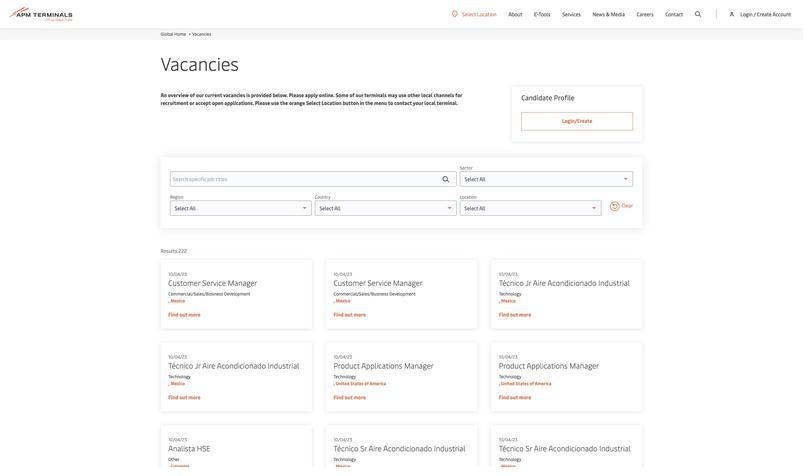Task type: vqa. For each thing, say whether or not it's contained in the screenshot.


Task type: describe. For each thing, give the bounding box(es) containing it.
about button
[[509, 0, 523, 28]]

222
[[179, 248, 187, 255]]

in
[[360, 100, 364, 106]]

news
[[593, 11, 605, 18]]

login
[[741, 11, 753, 18]]

for
[[456, 92, 463, 99]]

clear button
[[611, 202, 634, 213]]

select location
[[463, 11, 497, 17]]

country
[[315, 194, 331, 200]]

analista
[[168, 444, 195, 454]]

button
[[343, 100, 359, 106]]

text search text field
[[170, 172, 457, 187]]

1 vertical spatial select
[[306, 100, 321, 106]]

news & media button
[[593, 0, 625, 28]]

candidate
[[522, 93, 553, 102]]

1 vertical spatial local
[[425, 100, 436, 106]]

2 horizontal spatial location
[[478, 11, 497, 17]]

some
[[336, 92, 349, 99]]

2 development from the left
[[390, 291, 416, 297]]

account
[[773, 11, 792, 18]]

2 sr from the left
[[526, 444, 533, 454]]

1 commercial/sales/business from the left
[[168, 291, 223, 297]]

terminals
[[365, 92, 387, 99]]

media
[[611, 11, 625, 18]]

e-tools button
[[535, 0, 551, 28]]

recruitment
[[161, 100, 189, 106]]

or
[[190, 100, 194, 106]]

contact button
[[666, 0, 684, 28]]

1 product from the left
[[334, 361, 360, 371]]

channels
[[434, 92, 455, 99]]

create
[[758, 11, 772, 18]]

2 states from the left
[[516, 381, 529, 387]]

0 horizontal spatial location
[[322, 100, 342, 106]]

other
[[168, 457, 179, 463]]

orange
[[289, 100, 305, 106]]

1 horizontal spatial 10/04/23 técnico jr aire acondicionado industrial technology , mexico
[[499, 272, 630, 304]]

2 applications from the left
[[527, 361, 568, 371]]

select location button
[[452, 11, 497, 17]]

careers
[[637, 11, 654, 18]]

vacancies
[[223, 92, 245, 99]]

other
[[408, 92, 420, 99]]

tools
[[539, 11, 551, 18]]

1 the from the left
[[280, 100, 288, 106]]

2 product from the left
[[499, 361, 525, 371]]

profile
[[554, 93, 575, 102]]

contact
[[395, 100, 412, 106]]

login/create
[[563, 117, 593, 124]]

sector
[[460, 165, 473, 171]]

services button
[[563, 0, 581, 28]]

1 vertical spatial please
[[255, 100, 270, 106]]

is
[[246, 92, 250, 99]]

1 sr from the left
[[360, 444, 367, 454]]

1 vertical spatial jr
[[195, 361, 201, 371]]

/
[[754, 11, 756, 18]]

below.
[[273, 92, 288, 99]]

>
[[189, 31, 191, 37]]

2 the from the left
[[365, 100, 373, 106]]

2 service from the left
[[368, 278, 391, 288]]

current
[[205, 92, 222, 99]]

provided
[[251, 92, 272, 99]]

open
[[212, 100, 223, 106]]

2 10/04/23 customer service manager commercial/sales/business development , mexico from the left
[[334, 272, 423, 304]]

e-tools
[[535, 11, 551, 18]]

services
[[563, 11, 581, 18]]

global home > vacancies
[[161, 31, 211, 37]]

1 united from the left
[[336, 381, 349, 387]]

accept
[[196, 100, 211, 106]]

please use the orange select location button in the menu to contact your local terminal.
[[255, 100, 458, 106]]



Task type: locate. For each thing, give the bounding box(es) containing it.
1 horizontal spatial 10/04/23 customer service manager commercial/sales/business development , mexico
[[334, 272, 423, 304]]

2 america from the left
[[535, 381, 552, 387]]

0 vertical spatial jr
[[526, 278, 532, 288]]

applications.
[[225, 100, 254, 106]]

use
[[399, 92, 407, 99], [271, 100, 279, 106]]

1 horizontal spatial select
[[463, 11, 476, 17]]

the down below.
[[280, 100, 288, 106]]

,
[[168, 298, 170, 304], [334, 298, 335, 304], [499, 298, 500, 304], [168, 381, 170, 387], [334, 381, 335, 387], [499, 381, 500, 387]]

0 horizontal spatial our
[[196, 92, 204, 99]]

vacancies
[[192, 31, 211, 37], [161, 51, 239, 76]]

terminal.
[[437, 100, 458, 106]]

1 horizontal spatial states
[[516, 381, 529, 387]]

commercial/sales/business
[[168, 291, 223, 297], [334, 291, 388, 297]]

1 horizontal spatial 10/04/23 product applications manager technology , united states of america
[[499, 354, 599, 387]]

2 our from the left
[[356, 92, 364, 99]]

vacancies right >
[[192, 31, 211, 37]]

0 horizontal spatial service
[[202, 278, 226, 288]]

técnico
[[499, 278, 524, 288], [168, 361, 193, 371], [334, 444, 359, 454], [499, 444, 524, 454]]

customer
[[168, 278, 200, 288], [334, 278, 366, 288]]

0 vertical spatial select
[[463, 11, 476, 17]]

10/04/23 técnico sr aire acondicionado industrial technology
[[334, 437, 466, 463], [499, 437, 631, 463]]

location down the sector
[[460, 194, 477, 200]]

may
[[388, 92, 398, 99]]

0 horizontal spatial product
[[334, 361, 360, 371]]

sr
[[360, 444, 367, 454], [526, 444, 533, 454]]

10/04/23 técnico jr aire acondicionado industrial technology , mexico
[[499, 272, 630, 304], [168, 354, 299, 387]]

local right your
[[425, 100, 436, 106]]

login/create link
[[522, 112, 634, 131]]

0 horizontal spatial please
[[255, 100, 270, 106]]

local inside an overview of our current vacancies is provided below. please apply online. some of our terminals may use other local channels for recruitment or accept open applications.
[[422, 92, 433, 99]]

states
[[350, 381, 364, 387], [516, 381, 529, 387]]

2 10/04/23 product applications manager technology , united states of america from the left
[[499, 354, 599, 387]]

1 10/04/23 técnico sr aire acondicionado industrial technology from the left
[[334, 437, 466, 463]]

0 horizontal spatial the
[[280, 100, 288, 106]]

an
[[161, 92, 167, 99]]

0 horizontal spatial 10/04/23 customer service manager commercial/sales/business development , mexico
[[168, 272, 257, 304]]

candidate profile
[[522, 93, 575, 102]]

apply
[[305, 92, 318, 99]]

10/04/23 inside the 10/04/23 analista hse other
[[168, 437, 187, 443]]

1 vertical spatial 10/04/23 técnico jr aire acondicionado industrial technology , mexico
[[168, 354, 299, 387]]

1 horizontal spatial product
[[499, 361, 525, 371]]

jr
[[526, 278, 532, 288], [195, 361, 201, 371]]

local up your
[[422, 92, 433, 99]]

please down the provided
[[255, 100, 270, 106]]

0 vertical spatial vacancies
[[192, 31, 211, 37]]

an overview of our current vacancies is provided below. please apply online. some of our terminals may use other local channels for recruitment or accept open applications.
[[161, 92, 463, 106]]

0 horizontal spatial applications
[[362, 361, 402, 371]]

1 horizontal spatial our
[[356, 92, 364, 99]]

online.
[[319, 92, 335, 99]]

login / create account link
[[729, 0, 792, 28]]

technology
[[499, 291, 522, 297], [168, 374, 191, 380], [334, 374, 356, 380], [499, 374, 522, 380], [334, 457, 356, 463], [499, 457, 522, 463]]

1 service from the left
[[202, 278, 226, 288]]

0 horizontal spatial customer
[[168, 278, 200, 288]]

&
[[607, 11, 610, 18]]

0 horizontal spatial sr
[[360, 444, 367, 454]]

overview
[[168, 92, 189, 99]]

industrial
[[599, 278, 630, 288], [268, 361, 299, 371], [434, 444, 466, 454], [600, 444, 631, 454]]

1 applications from the left
[[362, 361, 402, 371]]

global home link
[[161, 31, 186, 37]]

1 horizontal spatial united
[[501, 381, 515, 387]]

1 horizontal spatial service
[[368, 278, 391, 288]]

1 horizontal spatial development
[[390, 291, 416, 297]]

the right in
[[365, 100, 373, 106]]

united
[[336, 381, 349, 387], [501, 381, 515, 387]]

acondicionado
[[548, 278, 597, 288], [217, 361, 266, 371], [383, 444, 432, 454], [549, 444, 598, 454]]

use inside an overview of our current vacancies is provided below. please apply online. some of our terminals may use other local channels for recruitment or accept open applications.
[[399, 92, 407, 99]]

menu
[[374, 100, 387, 106]]

hse
[[197, 444, 210, 454]]

development
[[224, 291, 250, 297], [390, 291, 416, 297]]

1 horizontal spatial america
[[535, 381, 552, 387]]

1 customer from the left
[[168, 278, 200, 288]]

our
[[196, 92, 204, 99], [356, 92, 364, 99]]

login / create account
[[741, 11, 792, 18]]

please up the orange
[[289, 92, 304, 99]]

results
[[161, 248, 177, 255]]

0 vertical spatial location
[[478, 11, 497, 17]]

1 america from the left
[[370, 381, 386, 387]]

out
[[179, 311, 187, 318], [345, 311, 353, 318], [510, 311, 518, 318], [179, 394, 187, 401], [345, 394, 353, 401], [510, 394, 518, 401]]

careers button
[[637, 0, 654, 28]]

clear
[[622, 202, 634, 209]]

manager
[[228, 278, 257, 288], [393, 278, 423, 288], [404, 361, 434, 371], [570, 361, 599, 371]]

1 horizontal spatial 10/04/23 técnico sr aire acondicionado industrial technology
[[499, 437, 631, 463]]

of
[[190, 92, 195, 99], [350, 92, 355, 99], [364, 381, 369, 387], [530, 381, 534, 387]]

location
[[478, 11, 497, 17], [322, 100, 342, 106], [460, 194, 477, 200]]

global
[[161, 31, 173, 37]]

our up in
[[356, 92, 364, 99]]

use up 'contact' on the top
[[399, 92, 407, 99]]

1 10/04/23 customer service manager commercial/sales/business development , mexico from the left
[[168, 272, 257, 304]]

0 horizontal spatial 10/04/23 técnico sr aire acondicionado industrial technology
[[334, 437, 466, 463]]

product
[[334, 361, 360, 371], [499, 361, 525, 371]]

1 horizontal spatial location
[[460, 194, 477, 200]]

region
[[170, 194, 184, 200]]

home
[[174, 31, 186, 37]]

location left about
[[478, 11, 497, 17]]

service
[[202, 278, 226, 288], [368, 278, 391, 288]]

1 states from the left
[[350, 381, 364, 387]]

2 commercial/sales/business from the left
[[334, 291, 388, 297]]

2 10/04/23 técnico sr aire acondicionado industrial technology from the left
[[499, 437, 631, 463]]

1 horizontal spatial the
[[365, 100, 373, 106]]

e-
[[535, 11, 539, 18]]

applications
[[362, 361, 402, 371], [527, 361, 568, 371]]

0 horizontal spatial jr
[[195, 361, 201, 371]]

about
[[509, 11, 523, 18]]

our up accept
[[196, 92, 204, 99]]

2 customer from the left
[[334, 278, 366, 288]]

use down below.
[[271, 100, 279, 106]]

10/04/23 product applications manager technology , united states of america
[[334, 354, 434, 387], [499, 354, 599, 387]]

1 horizontal spatial commercial/sales/business
[[334, 291, 388, 297]]

0 horizontal spatial united
[[336, 381, 349, 387]]

to
[[388, 100, 393, 106]]

local
[[422, 92, 433, 99], [425, 100, 436, 106]]

10/04/23
[[168, 272, 187, 278], [334, 272, 352, 278], [499, 272, 518, 278], [168, 354, 187, 360], [334, 354, 352, 360], [499, 354, 518, 360], [168, 437, 187, 443], [334, 437, 352, 443], [499, 437, 518, 443]]

0 horizontal spatial america
[[370, 381, 386, 387]]

10/04/23 customer service manager commercial/sales/business development , mexico
[[168, 272, 257, 304], [334, 272, 423, 304]]

aire
[[533, 278, 546, 288], [202, 361, 215, 371], [369, 444, 382, 454], [534, 444, 547, 454]]

2 united from the left
[[501, 381, 515, 387]]

contact
[[666, 11, 684, 18]]

vacancies down >
[[161, 51, 239, 76]]

0 vertical spatial 10/04/23 técnico jr aire acondicionado industrial technology , mexico
[[499, 272, 630, 304]]

mexico
[[171, 298, 185, 304], [336, 298, 350, 304], [501, 298, 516, 304], [171, 381, 185, 387]]

please inside an overview of our current vacancies is provided below. please apply online. some of our terminals may use other local channels for recruitment or accept open applications.
[[289, 92, 304, 99]]

0 horizontal spatial 10/04/23 product applications manager technology , united states of america
[[334, 354, 434, 387]]

1 our from the left
[[196, 92, 204, 99]]

0 horizontal spatial 10/04/23 técnico jr aire acondicionado industrial technology , mexico
[[168, 354, 299, 387]]

0 horizontal spatial commercial/sales/business
[[168, 291, 223, 297]]

1 horizontal spatial applications
[[527, 361, 568, 371]]

0 vertical spatial please
[[289, 92, 304, 99]]

location down online.
[[322, 100, 342, 106]]

0 vertical spatial local
[[422, 92, 433, 99]]

america
[[370, 381, 386, 387], [535, 381, 552, 387]]

1 development from the left
[[224, 291, 250, 297]]

1 vertical spatial use
[[271, 100, 279, 106]]

news & media
[[593, 11, 625, 18]]

10/04/23 analista hse other
[[168, 437, 210, 463]]

1 horizontal spatial use
[[399, 92, 407, 99]]

1 10/04/23 product applications manager technology , united states of america from the left
[[334, 354, 434, 387]]

find out more
[[168, 311, 200, 318], [334, 311, 366, 318], [499, 311, 531, 318], [168, 394, 200, 401], [334, 394, 366, 401], [499, 394, 531, 401]]

0 horizontal spatial use
[[271, 100, 279, 106]]

your
[[413, 100, 424, 106]]

1 horizontal spatial sr
[[526, 444, 533, 454]]

1 horizontal spatial please
[[289, 92, 304, 99]]

0 horizontal spatial select
[[306, 100, 321, 106]]

select
[[463, 11, 476, 17], [306, 100, 321, 106]]

1 vertical spatial vacancies
[[161, 51, 239, 76]]

0 horizontal spatial states
[[350, 381, 364, 387]]

1 vertical spatial location
[[322, 100, 342, 106]]

2 vertical spatial location
[[460, 194, 477, 200]]

1 horizontal spatial jr
[[526, 278, 532, 288]]

0 vertical spatial use
[[399, 92, 407, 99]]

results 222
[[161, 248, 187, 255]]

0 horizontal spatial development
[[224, 291, 250, 297]]

1 horizontal spatial customer
[[334, 278, 366, 288]]



